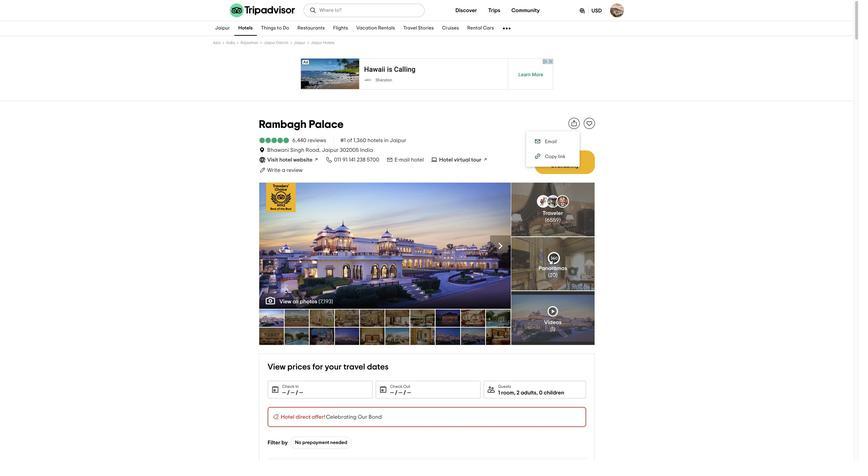 Task type: describe. For each thing, give the bounding box(es) containing it.
filter by
[[268, 441, 288, 446]]

jaipur right in
[[390, 138, 407, 143]]

#1
[[341, 138, 346, 143]]

0 horizontal spatial hotels
[[239, 26, 253, 31]]

tripadvisor image
[[230, 3, 295, 17]]

videos ( 1 )
[[545, 320, 562, 333]]

photos
[[300, 299, 318, 305]]

asia
[[213, 41, 221, 45]]

jaipur right district
[[294, 41, 306, 45]]

website
[[293, 157, 313, 163]]

1 inside "videos ( 1 )"
[[552, 327, 554, 333]]

2
[[517, 391, 520, 396]]

flights
[[333, 26, 348, 31]]

4 — from the left
[[390, 391, 394, 396]]

filter
[[268, 441, 281, 446]]

cars
[[483, 26, 494, 31]]

things
[[261, 26, 276, 31]]

jaipur district link
[[264, 41, 289, 45]]

bhawani
[[267, 148, 289, 153]]

email
[[545, 140, 557, 145]]

india link
[[226, 41, 235, 45]]

tour
[[472, 157, 482, 163]]

check out — / — / —
[[390, 385, 411, 396]]

hotel for hotel virtual tour
[[439, 157, 453, 163]]

2 / from the left
[[296, 391, 298, 396]]

palace
[[309, 119, 344, 130]]

do
[[283, 26, 289, 31]]

2 — from the left
[[291, 391, 295, 396]]

children
[[544, 391, 565, 396]]

out
[[404, 385, 411, 389]]

6,440
[[292, 138, 307, 143]]

jaipur hotels
[[311, 41, 335, 45]]

restaurants
[[298, 26, 325, 31]]

link
[[558, 155, 566, 159]]

your
[[325, 364, 342, 372]]

review
[[287, 168, 303, 173]]

5 — from the left
[[399, 391, 403, 396]]

prepayment
[[303, 441, 330, 446]]

of
[[347, 138, 352, 143]]

5.0 of 5 bubbles image
[[259, 138, 290, 143]]

guests
[[498, 385, 511, 389]]

hotel virtual tour link
[[431, 156, 488, 164]]

e-mail hotel button
[[387, 156, 424, 164]]

3 / from the left
[[395, 391, 398, 396]]

1 horizontal spatial india
[[360, 148, 373, 153]]

discover
[[456, 8, 477, 13]]

jaipur up asia
[[215, 26, 230, 31]]

check for check availability
[[557, 156, 573, 162]]

direct
[[296, 415, 311, 421]]

0 vertical spatial india
[[226, 41, 235, 45]]

rajasthan
[[241, 41, 259, 45]]

trips button
[[483, 3, 506, 17]]

to
[[277, 26, 282, 31]]

011 91 141 238 5700
[[334, 157, 380, 163]]

view all photos ( 7,193 )
[[280, 299, 333, 305]]

e-mail hotel
[[395, 157, 424, 163]]

( right photos
[[319, 299, 320, 305]]

panoramas ( 20 )
[[539, 266, 568, 279]]

jaipur left district
[[264, 41, 276, 45]]

rambagh
[[259, 119, 307, 130]]

community button
[[506, 3, 546, 17]]

360
[[551, 257, 558, 261]]

6559
[[547, 218, 560, 223]]

) for panoramas ( 20 )
[[556, 273, 558, 279]]

6,440 reviews
[[292, 138, 326, 143]]

virtual
[[454, 157, 470, 163]]

availability
[[551, 163, 579, 169]]

prices
[[288, 364, 311, 372]]

copy
[[545, 155, 557, 159]]

jaipur district
[[264, 41, 289, 45]]

7,193
[[320, 299, 332, 305]]

dates
[[367, 364, 389, 372]]

visit
[[267, 157, 278, 163]]

check availability button
[[535, 151, 595, 174]]

( for panoramas ( 20 )
[[549, 273, 550, 279]]

rental cars link
[[463, 21, 498, 36]]

( for videos ( 1 )
[[551, 327, 552, 333]]

hotel for hotel direct offer! celebrating our bond
[[281, 415, 295, 421]]

hotel virtual tour
[[439, 157, 482, 163]]

write a review
[[267, 168, 303, 173]]

traveler ( 6559 )
[[543, 211, 564, 223]]

travel stories link
[[399, 21, 438, 36]]

1 / from the left
[[287, 391, 290, 396]]

traveler
[[543, 211, 564, 217]]

a
[[282, 168, 285, 173]]

20
[[550, 273, 556, 279]]

restaurants link
[[294, 21, 329, 36]]

adults
[[521, 391, 537, 396]]

1,360
[[354, 138, 367, 143]]

1 horizontal spatial jaipur link
[[294, 41, 306, 45]]

0
[[539, 391, 543, 396]]

videos
[[545, 320, 562, 326]]



Task type: locate. For each thing, give the bounding box(es) containing it.
( for traveler ( 6559 )
[[546, 218, 547, 223]]

0 vertical spatial hotels
[[239, 26, 253, 31]]

hotel inside "button"
[[411, 157, 424, 163]]

jaipur link
[[211, 21, 234, 36], [294, 41, 306, 45]]

1 horizontal spatial hotel
[[439, 157, 453, 163]]

141
[[349, 157, 356, 163]]

check for check out — / — / —
[[390, 385, 403, 389]]

hotels down flights link
[[323, 41, 335, 45]]

rental
[[468, 26, 482, 31]]

3 — from the left
[[299, 391, 303, 396]]

1 horizontal spatial hotel
[[411, 157, 424, 163]]

) for videos ( 1 )
[[554, 327, 556, 333]]

check left in
[[282, 385, 295, 389]]

usd button
[[574, 3, 608, 18]]

search image
[[310, 7, 317, 14]]

view
[[280, 299, 292, 305], [268, 364, 286, 372]]

write
[[267, 168, 281, 173]]

hotels
[[368, 138, 383, 143]]

(
[[546, 218, 547, 223], [549, 273, 550, 279], [319, 299, 320, 305], [551, 327, 552, 333]]

hotel direct offer! celebrating our bond
[[281, 415, 382, 421]]

0 horizontal spatial check
[[282, 385, 295, 389]]

road,
[[306, 148, 321, 153]]

1 horizontal spatial check
[[390, 385, 403, 389]]

302005
[[340, 148, 359, 153]]

1 vertical spatial 1
[[498, 391, 500, 396]]

1 vertical spatial jaipur link
[[294, 41, 306, 45]]

0 vertical spatial hotel
[[439, 157, 453, 163]]

) down traveler
[[560, 218, 561, 223]]

rajasthan link
[[241, 41, 259, 45]]

0 vertical spatial view
[[280, 299, 292, 305]]

full view
[[377, 243, 403, 250]]

cruises
[[442, 26, 459, 31]]

e-
[[395, 157, 400, 163]]

singh
[[290, 148, 305, 153]]

advertisement region
[[301, 58, 554, 90]]

district
[[276, 41, 289, 45]]

1 , from the left
[[514, 391, 516, 396]]

1 — from the left
[[282, 391, 286, 396]]

1 inside guests 1 room , 2 adults , 0 children
[[498, 391, 500, 396]]

all
[[293, 299, 299, 305]]

things to do
[[261, 26, 289, 31]]

travelers' choice 2023 winner image
[[266, 183, 296, 213]]

,
[[514, 391, 516, 396], [537, 391, 538, 396]]

) for traveler ( 6559 )
[[560, 218, 561, 223]]

None search field
[[304, 4, 424, 17]]

things to do link
[[257, 21, 294, 36]]

india right asia
[[226, 41, 235, 45]]

flights link
[[329, 21, 352, 36]]

hotel left virtual
[[439, 157, 453, 163]]

save to a trip image
[[586, 120, 593, 127]]

) inside "videos ( 1 )"
[[554, 327, 556, 333]]

( inside the panoramas ( 20 )
[[549, 273, 550, 279]]

vacation
[[357, 26, 377, 31]]

visit hotel website link
[[259, 156, 319, 164]]

view for view all photos ( 7,193 )
[[280, 299, 292, 305]]

for
[[313, 364, 323, 372]]

jaipur up "011" at the left top of the page
[[322, 148, 339, 153]]

)
[[560, 218, 561, 223], [556, 273, 558, 279], [332, 299, 333, 305], [554, 327, 556, 333]]

check availability
[[551, 156, 579, 169]]

1 vertical spatial hotel
[[281, 415, 295, 421]]

hotel up "write a review"
[[279, 157, 292, 163]]

our
[[358, 415, 368, 421]]

Search search field
[[320, 7, 419, 14]]

hotel right mail
[[411, 157, 424, 163]]

check
[[557, 156, 573, 162], [282, 385, 295, 389], [390, 385, 403, 389]]

0 vertical spatial jaipur link
[[211, 21, 234, 36]]

panoramas
[[539, 266, 568, 272]]

hotel
[[279, 157, 292, 163], [411, 157, 424, 163]]

vacation rentals link
[[352, 21, 399, 36]]

profile picture image
[[611, 3, 625, 17]]

check inside check in — / — / —
[[282, 385, 295, 389]]

view
[[389, 243, 403, 250]]

view prices for your travel dates
[[268, 364, 389, 372]]

1 vertical spatial hotels
[[323, 41, 335, 45]]

( down traveler
[[546, 218, 547, 223]]

0 horizontal spatial india
[[226, 41, 235, 45]]

visit hotel website
[[267, 157, 313, 163]]

( down videos
[[551, 327, 552, 333]]

by
[[282, 441, 288, 446]]

celebrating
[[326, 415, 357, 421]]

4 / from the left
[[404, 391, 406, 396]]

91
[[343, 157, 348, 163]]

share image
[[571, 120, 578, 127]]

asia link
[[213, 41, 221, 45]]

jaipur hotels link
[[311, 41, 335, 45]]

view left all
[[280, 299, 292, 305]]

usd
[[592, 8, 602, 14]]

1 horizontal spatial hotels
[[323, 41, 335, 45]]

0 horizontal spatial jaipur link
[[211, 21, 234, 36]]

copy link
[[545, 155, 566, 159]]

india up 238
[[360, 148, 373, 153]]

in
[[296, 385, 299, 389]]

0 horizontal spatial hotel
[[279, 157, 292, 163]]

offer!
[[312, 415, 326, 421]]

write a review link
[[259, 167, 303, 174]]

india
[[226, 41, 235, 45], [360, 148, 373, 153]]

bhawani singh road, jaipur 302005 india
[[267, 148, 373, 153]]

238
[[357, 157, 366, 163]]

0 vertical spatial 1
[[552, 327, 554, 333]]

check left out at left bottom
[[390, 385, 403, 389]]

check inside check availability
[[557, 156, 573, 162]]

community
[[512, 8, 540, 13]]

) inside traveler ( 6559 )
[[560, 218, 561, 223]]

hotels up rajasthan
[[239, 26, 253, 31]]

hotel left direct
[[281, 415, 295, 421]]

0 horizontal spatial ,
[[514, 391, 516, 396]]

6 — from the left
[[407, 391, 411, 396]]

2 horizontal spatial check
[[557, 156, 573, 162]]

, left '2'
[[514, 391, 516, 396]]

jaipur down restaurants link
[[311, 41, 323, 45]]

in
[[384, 138, 389, 143]]

( down panoramas
[[549, 273, 550, 279]]

) down videos
[[554, 327, 556, 333]]

1 horizontal spatial 1
[[552, 327, 554, 333]]

mail
[[400, 157, 410, 163]]

, left 0
[[537, 391, 538, 396]]

trips
[[489, 8, 501, 13]]

check up availability
[[557, 156, 573, 162]]

1 vertical spatial india
[[360, 148, 373, 153]]

( inside traveler ( 6559 )
[[546, 218, 547, 223]]

#1 of 1,360 hotels in jaipur link
[[341, 137, 407, 145]]

( inside "videos ( 1 )"
[[551, 327, 552, 333]]

0 horizontal spatial 1
[[498, 391, 500, 396]]

jaipur link up asia
[[211, 21, 234, 36]]

1 vertical spatial view
[[268, 364, 286, 372]]

check inside check out — / — / —
[[390, 385, 403, 389]]

011 91 141 238 5700 link
[[326, 156, 380, 164]]

stories
[[418, 26, 434, 31]]

check for check in — / — / —
[[282, 385, 295, 389]]

) right photos
[[332, 299, 333, 305]]

hotels
[[239, 26, 253, 31], [323, 41, 335, 45]]

) inside the panoramas ( 20 )
[[556, 273, 558, 279]]

1 down "guests"
[[498, 391, 500, 396]]

no prepayment needed
[[295, 441, 348, 446]]

) down panoramas
[[556, 273, 558, 279]]

2 , from the left
[[537, 391, 538, 396]]

1 horizontal spatial ,
[[537, 391, 538, 396]]

2 hotel from the left
[[411, 157, 424, 163]]

travel
[[404, 26, 417, 31]]

cruises link
[[438, 21, 463, 36]]

discover button
[[450, 3, 483, 17]]

travel
[[344, 364, 365, 372]]

hotels link
[[234, 21, 257, 36]]

0 horizontal spatial hotel
[[281, 415, 295, 421]]

view left prices
[[268, 364, 286, 372]]

needed
[[331, 441, 348, 446]]

jaipur link right district
[[294, 41, 306, 45]]

011
[[334, 157, 341, 163]]

1 down videos
[[552, 327, 554, 333]]

guests 1 room , 2 adults , 0 children
[[498, 385, 565, 396]]

check in — / — / —
[[282, 385, 303, 396]]

view for view prices for your travel dates
[[268, 364, 286, 372]]

rambagh palace
[[259, 119, 344, 130]]

1 hotel from the left
[[279, 157, 292, 163]]



Task type: vqa. For each thing, say whether or not it's contained in the screenshot.
Cheapest Rental Car Price
no



